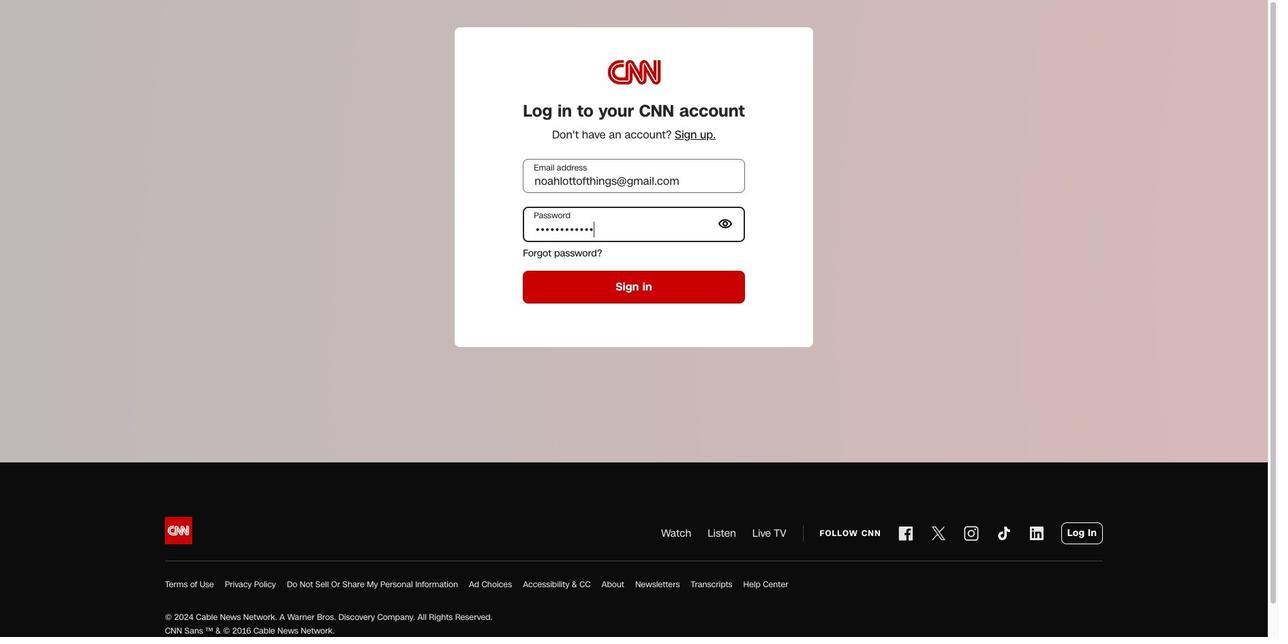 Task type: vqa. For each thing, say whether or not it's contained in the screenshot.
Ad corresponding to the bottommost ADVERTISEMENT region
no



Task type: locate. For each thing, give the bounding box(es) containing it.
Email address email field
[[523, 159, 745, 193]]

linkedin image
[[1029, 525, 1045, 542]]

tiktok image
[[996, 525, 1013, 542]]

Password password field
[[523, 207, 745, 242]]

main content
[[143, 0, 1125, 462]]

facebook image
[[898, 525, 914, 542]]



Task type: describe. For each thing, give the bounding box(es) containing it.
instagram image
[[964, 525, 980, 542]]

show password image
[[717, 216, 734, 232]]

twitter image
[[931, 525, 947, 542]]



